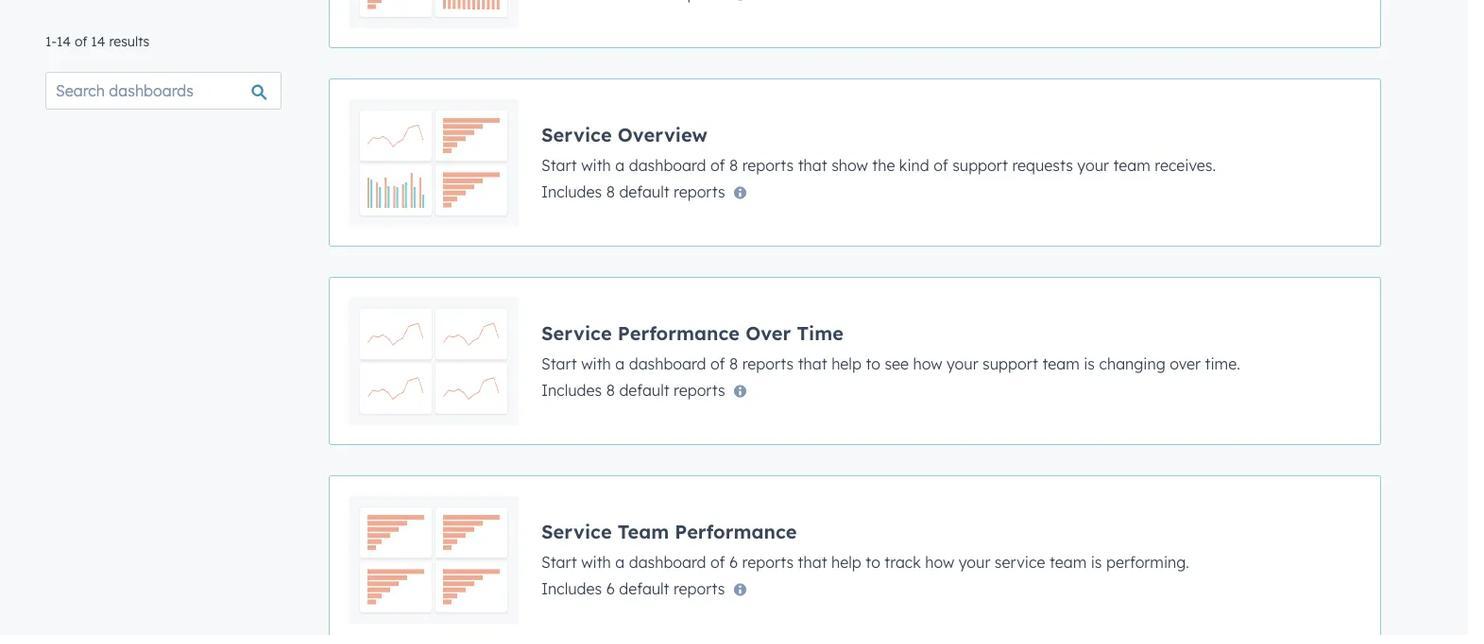 Task type: describe. For each thing, give the bounding box(es) containing it.
performance inside service performance over time start with a dashboard of 8 reports that help to see how your support team is changing over time.
[[618, 321, 740, 345]]

is inside service team performance start with a dashboard of 6 reports that help to track how your service team is performing.
[[1091, 552, 1103, 571]]

8 inside service overview start with a dashboard of 8 reports that show the kind of support requests your team receives.
[[730, 155, 738, 174]]

none checkbox sales rep
[[329, 0, 1382, 48]]

service for service team performance
[[542, 519, 612, 543]]

team for service overview
[[1114, 155, 1151, 174]]

a inside service overview start with a dashboard of 8 reports that show the kind of support requests your team receives.
[[616, 155, 625, 174]]

service
[[995, 552, 1046, 571]]

service overview image
[[349, 98, 519, 227]]

support inside service overview start with a dashboard of 8 reports that show the kind of support requests your team receives.
[[953, 155, 1009, 174]]

default for overview
[[619, 182, 670, 201]]

that inside service performance over time start with a dashboard of 8 reports that help to see how your support team is changing over time.
[[798, 354, 828, 373]]

over
[[746, 321, 791, 345]]

includes for service performance over time
[[542, 380, 602, 399]]

that inside service overview start with a dashboard of 8 reports that show the kind of support requests your team receives.
[[798, 155, 828, 174]]

time.
[[1206, 354, 1241, 373]]

start inside service overview start with a dashboard of 8 reports that show the kind of support requests your team receives.
[[542, 155, 577, 174]]

default for performance
[[619, 380, 670, 399]]

start inside service team performance start with a dashboard of 6 reports that help to track how your service team is performing.
[[542, 552, 577, 571]]

performing.
[[1107, 552, 1190, 571]]

dashboard inside service overview start with a dashboard of 8 reports that show the kind of support requests your team receives.
[[629, 155, 707, 174]]

a inside service performance over time start with a dashboard of 8 reports that help to see how your support team is changing over time.
[[616, 354, 625, 373]]

how inside service team performance start with a dashboard of 6 reports that help to track how your service team is performing.
[[926, 552, 955, 571]]

team for service team performance
[[1050, 552, 1087, 571]]

includes for service team performance
[[542, 579, 602, 598]]

service team performance image
[[349, 495, 519, 624]]

service for service overview
[[542, 122, 612, 146]]

your inside service team performance start with a dashboard of 6 reports that help to track how your service team is performing.
[[959, 552, 991, 571]]

overview
[[618, 122, 708, 146]]

your for service overview
[[1078, 155, 1110, 174]]

track
[[885, 552, 921, 571]]

service team performance start with a dashboard of 6 reports that help to track how your service team is performing.
[[542, 519, 1190, 571]]

1-14 of 14 results
[[45, 33, 150, 50]]

kind
[[900, 155, 930, 174]]

is inside service performance over time start with a dashboard of 8 reports that help to see how your support team is changing over time.
[[1084, 354, 1096, 373]]

help inside service performance over time start with a dashboard of 8 reports that help to see how your support team is changing over time.
[[832, 354, 862, 373]]

1 vertical spatial 6
[[606, 579, 615, 598]]

sales rep image
[[349, 0, 519, 28]]

default for team
[[619, 579, 670, 598]]

service for service performance over time
[[542, 321, 612, 345]]

1 14 from the left
[[57, 33, 71, 50]]

none checkbox the service overview
[[329, 78, 1382, 247]]

service performance over time start with a dashboard of 8 reports that help to see how your support team is changing over time.
[[542, 321, 1241, 373]]

to inside service team performance start with a dashboard of 6 reports that help to track how your service team is performing.
[[866, 552, 881, 571]]

with inside service overview start with a dashboard of 8 reports that show the kind of support requests your team receives.
[[581, 155, 611, 174]]



Task type: vqa. For each thing, say whether or not it's contained in the screenshot.


Task type: locate. For each thing, give the bounding box(es) containing it.
1 vertical spatial default
[[619, 380, 670, 399]]

your
[[1078, 155, 1110, 174], [947, 354, 979, 373], [959, 552, 991, 571]]

show
[[832, 155, 868, 174]]

reports inside service performance over time start with a dashboard of 8 reports that help to see how your support team is changing over time.
[[743, 354, 794, 373]]

a inside service team performance start with a dashboard of 6 reports that help to track how your service team is performing.
[[616, 552, 625, 571]]

0 vertical spatial 6
[[730, 552, 738, 571]]

reports inside service team performance start with a dashboard of 6 reports that help to track how your service team is performing.
[[743, 552, 794, 571]]

0 vertical spatial that
[[798, 155, 828, 174]]

3 default from the top
[[619, 579, 670, 598]]

2 vertical spatial with
[[581, 552, 611, 571]]

1 vertical spatial dashboard
[[629, 354, 707, 373]]

includes 8 default reports inside checkbox
[[542, 182, 726, 201]]

8 inside service performance over time start with a dashboard of 8 reports that help to see how your support team is changing over time.
[[730, 354, 738, 373]]

0 vertical spatial how
[[914, 354, 943, 373]]

2 vertical spatial dashboard
[[629, 552, 707, 571]]

3 that from the top
[[798, 552, 828, 571]]

1 vertical spatial that
[[798, 354, 828, 373]]

6
[[730, 552, 738, 571], [606, 579, 615, 598]]

with inside service performance over time start with a dashboard of 8 reports that help to see how your support team is changing over time.
[[581, 354, 611, 373]]

service inside service overview start with a dashboard of 8 reports that show the kind of support requests your team receives.
[[542, 122, 612, 146]]

dashboard
[[629, 155, 707, 174], [629, 354, 707, 373], [629, 552, 707, 571]]

to left see
[[866, 354, 881, 373]]

0 vertical spatial start
[[542, 155, 577, 174]]

0 vertical spatial none checkbox
[[329, 78, 1382, 247]]

is left performing. at the bottom right
[[1091, 552, 1103, 571]]

team
[[1114, 155, 1151, 174], [1043, 354, 1080, 373], [1050, 552, 1087, 571]]

1 dashboard from the top
[[629, 155, 707, 174]]

0 vertical spatial with
[[581, 155, 611, 174]]

1 vertical spatial support
[[983, 354, 1039, 373]]

performance right team
[[675, 519, 797, 543]]

1 vertical spatial a
[[616, 354, 625, 373]]

to left track
[[866, 552, 881, 571]]

requests
[[1013, 155, 1074, 174]]

service overview start with a dashboard of 8 reports that show the kind of support requests your team receives.
[[542, 122, 1217, 174]]

14
[[57, 33, 71, 50], [91, 33, 105, 50]]

that inside service team performance start with a dashboard of 6 reports that help to track how your service team is performing.
[[798, 552, 828, 571]]

includes for service overview
[[542, 182, 602, 201]]

your inside service performance over time start with a dashboard of 8 reports that help to see how your support team is changing over time.
[[947, 354, 979, 373]]

your for service performance over time
[[947, 354, 979, 373]]

2 default from the top
[[619, 380, 670, 399]]

2 vertical spatial start
[[542, 552, 577, 571]]

8
[[730, 155, 738, 174], [606, 182, 615, 201], [730, 354, 738, 373], [606, 380, 615, 399]]

service performance over time image
[[349, 297, 519, 425]]

that left show
[[798, 155, 828, 174]]

1 none checkbox from the top
[[329, 78, 1382, 247]]

1 vertical spatial none checkbox
[[329, 475, 1382, 635]]

1 horizontal spatial 14
[[91, 33, 105, 50]]

0 vertical spatial includes 8 default reports
[[542, 182, 726, 201]]

2 that from the top
[[798, 354, 828, 373]]

2 none checkbox from the top
[[329, 277, 1382, 445]]

None checkbox
[[329, 78, 1382, 247], [329, 475, 1382, 635]]

1 vertical spatial help
[[832, 552, 862, 571]]

team right service
[[1050, 552, 1087, 571]]

your right requests
[[1078, 155, 1110, 174]]

3 dashboard from the top
[[629, 552, 707, 571]]

team left receives.
[[1114, 155, 1151, 174]]

2 a from the top
[[616, 354, 625, 373]]

2 help from the top
[[832, 552, 862, 571]]

default
[[619, 182, 670, 201], [619, 380, 670, 399], [619, 579, 670, 598]]

over
[[1170, 354, 1201, 373]]

2 vertical spatial includes
[[542, 579, 602, 598]]

Search search field
[[45, 72, 282, 110]]

your right see
[[947, 354, 979, 373]]

3 includes from the top
[[542, 579, 602, 598]]

includes inside option
[[542, 380, 602, 399]]

2 includes 8 default reports from the top
[[542, 380, 726, 399]]

team left changing
[[1043, 354, 1080, 373]]

includes 8 default reports inside option
[[542, 380, 726, 399]]

with inside service team performance start with a dashboard of 6 reports that help to track how your service team is performing.
[[581, 552, 611, 571]]

0 vertical spatial team
[[1114, 155, 1151, 174]]

1 vertical spatial is
[[1091, 552, 1103, 571]]

default inside option
[[619, 380, 670, 399]]

1 includes 8 default reports from the top
[[542, 182, 726, 201]]

that
[[798, 155, 828, 174], [798, 354, 828, 373], [798, 552, 828, 571]]

1 vertical spatial service
[[542, 321, 612, 345]]

1 vertical spatial start
[[542, 354, 577, 373]]

start inside service performance over time start with a dashboard of 8 reports that help to see how your support team is changing over time.
[[542, 354, 577, 373]]

2 to from the top
[[866, 552, 881, 571]]

receives.
[[1155, 155, 1217, 174]]

includes 8 default reports for overview
[[542, 182, 726, 201]]

2 with from the top
[[581, 354, 611, 373]]

that left track
[[798, 552, 828, 571]]

1 default from the top
[[619, 182, 670, 201]]

of
[[75, 33, 87, 50], [711, 155, 725, 174], [934, 155, 949, 174], [711, 354, 725, 373], [711, 552, 725, 571]]

how inside service performance over time start with a dashboard of 8 reports that help to see how your support team is changing over time.
[[914, 354, 943, 373]]

support
[[953, 155, 1009, 174], [983, 354, 1039, 373]]

is
[[1084, 354, 1096, 373], [1091, 552, 1103, 571]]

1 vertical spatial to
[[866, 552, 881, 571]]

1 that from the top
[[798, 155, 828, 174]]

none checkbox containing service team performance
[[329, 475, 1382, 635]]

performance left over
[[618, 321, 740, 345]]

none checkbox containing service overview
[[329, 78, 1382, 247]]

results
[[109, 33, 150, 50]]

service
[[542, 122, 612, 146], [542, 321, 612, 345], [542, 519, 612, 543]]

2 14 from the left
[[91, 33, 105, 50]]

service inside service team performance start with a dashboard of 6 reports that help to track how your service team is performing.
[[542, 519, 612, 543]]

dashboard inside service performance over time start with a dashboard of 8 reports that help to see how your support team is changing over time.
[[629, 354, 707, 373]]

how right track
[[926, 552, 955, 571]]

1 vertical spatial includes 8 default reports
[[542, 380, 726, 399]]

1 horizontal spatial 6
[[730, 552, 738, 571]]

none checkbox the service team performance
[[329, 475, 1382, 635]]

0 vertical spatial is
[[1084, 354, 1096, 373]]

that down time
[[798, 354, 828, 373]]

start
[[542, 155, 577, 174], [542, 354, 577, 373], [542, 552, 577, 571]]

help down time
[[832, 354, 862, 373]]

1 vertical spatial your
[[947, 354, 979, 373]]

your left service
[[959, 552, 991, 571]]

1 vertical spatial includes
[[542, 380, 602, 399]]

your inside service overview start with a dashboard of 8 reports that show the kind of support requests your team receives.
[[1078, 155, 1110, 174]]

1 a from the top
[[616, 155, 625, 174]]

see
[[885, 354, 909, 373]]

time
[[797, 321, 844, 345]]

how
[[914, 354, 943, 373], [926, 552, 955, 571]]

1 vertical spatial team
[[1043, 354, 1080, 373]]

2 none checkbox from the top
[[329, 475, 1382, 635]]

none checkbox containing service performance over time
[[329, 277, 1382, 445]]

0 vertical spatial includes
[[542, 182, 602, 201]]

3 with from the top
[[581, 552, 611, 571]]

1 with from the top
[[581, 155, 611, 174]]

1 vertical spatial performance
[[675, 519, 797, 543]]

2 vertical spatial default
[[619, 579, 670, 598]]

0 vertical spatial support
[[953, 155, 1009, 174]]

1 vertical spatial none checkbox
[[329, 277, 1382, 445]]

help
[[832, 354, 862, 373], [832, 552, 862, 571]]

2 vertical spatial your
[[959, 552, 991, 571]]

0 vertical spatial performance
[[618, 321, 740, 345]]

with
[[581, 155, 611, 174], [581, 354, 611, 373], [581, 552, 611, 571]]

1-
[[45, 33, 57, 50]]

0 vertical spatial service
[[542, 122, 612, 146]]

service inside service performance over time start with a dashboard of 8 reports that help to see how your support team is changing over time.
[[542, 321, 612, 345]]

1 vertical spatial how
[[926, 552, 955, 571]]

1 to from the top
[[866, 354, 881, 373]]

2 start from the top
[[542, 354, 577, 373]]

1 help from the top
[[832, 354, 862, 373]]

0 horizontal spatial 14
[[57, 33, 71, 50]]

None checkbox
[[329, 0, 1382, 48], [329, 277, 1382, 445]]

0 vertical spatial a
[[616, 155, 625, 174]]

support inside service performance over time start with a dashboard of 8 reports that help to see how your support team is changing over time.
[[983, 354, 1039, 373]]

a
[[616, 155, 625, 174], [616, 354, 625, 373], [616, 552, 625, 571]]

2 vertical spatial that
[[798, 552, 828, 571]]

changing
[[1100, 354, 1166, 373]]

0 vertical spatial dashboard
[[629, 155, 707, 174]]

team inside service team performance start with a dashboard of 6 reports that help to track how your service team is performing.
[[1050, 552, 1087, 571]]

0 horizontal spatial 6
[[606, 579, 615, 598]]

to inside service performance over time start with a dashboard of 8 reports that help to see how your support team is changing over time.
[[866, 354, 881, 373]]

performance inside service team performance start with a dashboard of 6 reports that help to track how your service team is performing.
[[675, 519, 797, 543]]

1 start from the top
[[542, 155, 577, 174]]

team
[[618, 519, 669, 543]]

is left changing
[[1084, 354, 1096, 373]]

0 vertical spatial none checkbox
[[329, 0, 1382, 48]]

1 service from the top
[[542, 122, 612, 146]]

includes
[[542, 182, 602, 201], [542, 380, 602, 399], [542, 579, 602, 598]]

of inside service performance over time start with a dashboard of 8 reports that help to see how your support team is changing over time.
[[711, 354, 725, 373]]

1 vertical spatial with
[[581, 354, 611, 373]]

reports inside service overview start with a dashboard of 8 reports that show the kind of support requests your team receives.
[[743, 155, 794, 174]]

how right see
[[914, 354, 943, 373]]

1 includes from the top
[[542, 182, 602, 201]]

6 inside service team performance start with a dashboard of 6 reports that help to track how your service team is performing.
[[730, 552, 738, 571]]

team inside service overview start with a dashboard of 8 reports that show the kind of support requests your team receives.
[[1114, 155, 1151, 174]]

0 vertical spatial help
[[832, 354, 862, 373]]

0 vertical spatial your
[[1078, 155, 1110, 174]]

help left track
[[832, 552, 862, 571]]

includes 8 default reports for performance
[[542, 380, 726, 399]]

0 vertical spatial default
[[619, 182, 670, 201]]

2 vertical spatial service
[[542, 519, 612, 543]]

2 includes from the top
[[542, 380, 602, 399]]

1 none checkbox from the top
[[329, 0, 1382, 48]]

reports
[[743, 155, 794, 174], [674, 182, 726, 201], [743, 354, 794, 373], [674, 380, 726, 399], [743, 552, 794, 571], [674, 579, 725, 598]]

2 vertical spatial a
[[616, 552, 625, 571]]

team inside service performance over time start with a dashboard of 8 reports that help to see how your support team is changing over time.
[[1043, 354, 1080, 373]]

the
[[873, 155, 895, 174]]

2 vertical spatial team
[[1050, 552, 1087, 571]]

of inside service team performance start with a dashboard of 6 reports that help to track how your service team is performing.
[[711, 552, 725, 571]]

none checkbox service performance over time
[[329, 277, 1382, 445]]

includes 8 default reports
[[542, 182, 726, 201], [542, 380, 726, 399]]

includes 6 default reports
[[542, 579, 725, 598]]

help inside service team performance start with a dashboard of 6 reports that help to track how your service team is performing.
[[832, 552, 862, 571]]

2 service from the top
[[542, 321, 612, 345]]

3 service from the top
[[542, 519, 612, 543]]

3 a from the top
[[616, 552, 625, 571]]

dashboard inside service team performance start with a dashboard of 6 reports that help to track how your service team is performing.
[[629, 552, 707, 571]]

2 dashboard from the top
[[629, 354, 707, 373]]

0 vertical spatial to
[[866, 354, 881, 373]]

to
[[866, 354, 881, 373], [866, 552, 881, 571]]

performance
[[618, 321, 740, 345], [675, 519, 797, 543]]

3 start from the top
[[542, 552, 577, 571]]



